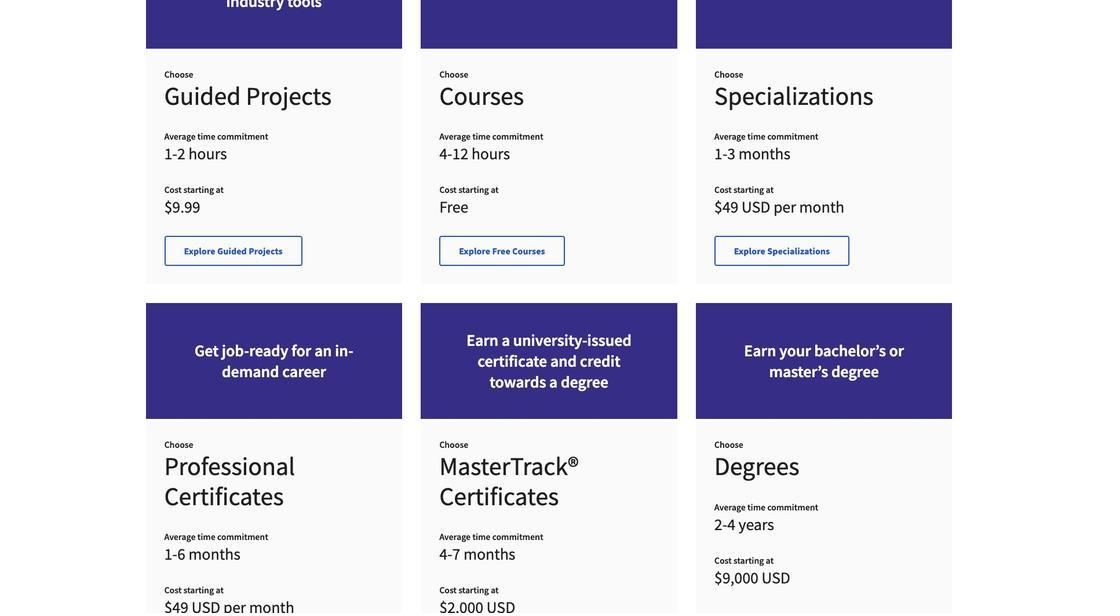 Task type: vqa. For each thing, say whether or not it's contained in the screenshot.
Certificates
yes



Task type: locate. For each thing, give the bounding box(es) containing it.
4- inside the average time commitment 4-7 months
[[440, 544, 453, 565]]

months inside average time commitment 1-6 months
[[189, 544, 240, 565]]

explore inside "link"
[[735, 245, 766, 257]]

at up per
[[766, 184, 774, 196]]

per
[[774, 197, 797, 218]]

starting inside the cost starting at $9,000 usd
[[734, 555, 764, 566]]

1 explore from the left
[[184, 245, 215, 257]]

0 vertical spatial a
[[502, 330, 510, 351]]

2 horizontal spatial months
[[739, 143, 791, 164]]

free inside button
[[493, 245, 511, 257]]

projects inside button
[[249, 245, 283, 257]]

certificates for professional
[[164, 480, 284, 512]]

0 horizontal spatial a
[[502, 330, 510, 351]]

1 certificates from the left
[[164, 480, 284, 512]]

months
[[739, 143, 791, 164], [189, 544, 240, 565], [464, 544, 516, 565]]

guided
[[164, 80, 241, 112], [217, 245, 247, 257]]

4- for mastertrack® certificates
[[440, 544, 453, 565]]

usd inside the cost starting at $9,000 usd
[[762, 567, 791, 588]]

explore down the $9.99
[[184, 245, 215, 257]]

0 horizontal spatial hours
[[189, 143, 227, 164]]

degree
[[832, 361, 880, 382], [561, 372, 609, 393]]

and
[[551, 351, 577, 372]]

at down average time commitment 1-2 hours
[[216, 184, 224, 196]]

2-
[[715, 514, 728, 535]]

commitment inside average time commitment 1-2 hours
[[217, 131, 268, 142]]

earn inside earn your bachelor's or master's degree
[[745, 341, 777, 361]]

cost inside the cost starting at $9,000 usd
[[715, 555, 732, 566]]

mastertrack®
[[440, 451, 579, 483]]

average inside average time commitment 4-12 hours
[[440, 131, 471, 142]]

cost starting at down '6'
[[164, 584, 224, 596]]

time for guided projects
[[197, 131, 216, 142]]

1 vertical spatial specializations
[[768, 245, 830, 257]]

starting down 12
[[459, 184, 489, 196]]

time inside the average time commitment 2-4 years
[[748, 501, 766, 513]]

time inside the average time commitment 1-3 months
[[748, 131, 766, 142]]

1- inside average time commitment 1-6 months
[[164, 544, 177, 565]]

average time commitment 1-2 hours
[[164, 131, 268, 164]]

time
[[197, 131, 216, 142], [473, 131, 491, 142], [748, 131, 766, 142], [748, 501, 766, 513], [197, 531, 216, 543], [473, 531, 491, 543]]

4-
[[440, 143, 453, 164], [440, 544, 453, 565]]

degree down issued at the bottom right
[[561, 372, 609, 393]]

hours inside average time commitment 1-2 hours
[[189, 143, 227, 164]]

cost inside cost starting at free
[[440, 184, 457, 196]]

cost starting at
[[164, 584, 224, 596], [440, 584, 499, 596]]

cost starting at $9.99
[[164, 184, 224, 218]]

1-
[[164, 143, 177, 164], [715, 143, 728, 164], [164, 544, 177, 565]]

1 4- from the top
[[440, 143, 453, 164]]

0 horizontal spatial cost starting at
[[164, 584, 224, 596]]

average inside the average time commitment 4-7 months
[[440, 531, 471, 543]]

average up '6'
[[164, 531, 196, 543]]

projects for explore guided projects
[[249, 245, 283, 257]]

average inside the average time commitment 1-3 months
[[715, 131, 746, 142]]

3 explore from the left
[[735, 245, 766, 257]]

courses
[[440, 80, 524, 112], [513, 245, 545, 257]]

3
[[728, 143, 736, 164]]

certificates up average time commitment 1-6 months
[[164, 480, 284, 512]]

hours inside average time commitment 4-12 hours
[[472, 143, 510, 164]]

earn inside earn a university-issued certificate and credit towards a degree
[[467, 330, 499, 351]]

earn left your
[[745, 341, 777, 361]]

explore specializations button
[[715, 236, 850, 266]]

0 horizontal spatial degree
[[561, 372, 609, 393]]

starting inside cost starting at free
[[459, 184, 489, 196]]

choose inside "choose courses"
[[440, 69, 469, 80]]

explore guided projects button
[[164, 236, 302, 266]]

average for mastertrack® certificates
[[440, 531, 471, 543]]

1 horizontal spatial certificates
[[440, 480, 559, 512]]

starting up $49
[[734, 184, 764, 196]]

average up 3
[[715, 131, 746, 142]]

choose inside choose degrees
[[715, 439, 744, 451]]

starting down 7
[[459, 584, 489, 596]]

degree inside earn your bachelor's or master's degree
[[832, 361, 880, 382]]

months right '6'
[[189, 544, 240, 565]]

1 vertical spatial courses
[[513, 245, 545, 257]]

choose inside the choose specializations
[[715, 69, 744, 80]]

hours
[[189, 143, 227, 164], [472, 143, 510, 164]]

commitment for specializations
[[768, 131, 819, 142]]

cost for guided
[[164, 184, 182, 196]]

average time commitment 2-4 years
[[715, 501, 819, 535]]

0 horizontal spatial free
[[440, 197, 469, 218]]

1 cost starting at from the left
[[164, 584, 224, 596]]

commitment
[[217, 131, 268, 142], [493, 131, 544, 142], [768, 131, 819, 142], [768, 501, 819, 513], [217, 531, 268, 543], [493, 531, 544, 543]]

starting
[[184, 184, 214, 196], [459, 184, 489, 196], [734, 184, 764, 196], [734, 555, 764, 566], [184, 584, 214, 596], [459, 584, 489, 596]]

2 horizontal spatial explore
[[735, 245, 766, 257]]

certificates inside choose mastertrack® certificates
[[440, 480, 559, 512]]

0 horizontal spatial months
[[189, 544, 240, 565]]

at inside the cost starting at $9,000 usd
[[766, 555, 774, 566]]

1 horizontal spatial free
[[493, 245, 511, 257]]

degrees
[[715, 451, 800, 483]]

1 horizontal spatial earn
[[745, 341, 777, 361]]

specializations for explore specializations
[[768, 245, 830, 257]]

choose inside choose guided projects
[[164, 69, 193, 80]]

choose for professional certificates
[[164, 439, 193, 451]]

at down years
[[766, 555, 774, 566]]

starting for degrees
[[734, 555, 764, 566]]

specializations
[[715, 80, 874, 112], [768, 245, 830, 257]]

months right 7
[[464, 544, 516, 565]]

credit
[[580, 351, 621, 372]]

commitment inside average time commitment 4-12 hours
[[493, 131, 544, 142]]

2
[[177, 143, 185, 164]]

months inside the average time commitment 4-7 months
[[464, 544, 516, 565]]

cost
[[164, 184, 182, 196], [440, 184, 457, 196], [715, 184, 732, 196], [715, 555, 732, 566], [164, 584, 182, 596], [440, 584, 457, 596]]

commitment inside the average time commitment 4-7 months
[[493, 531, 544, 543]]

average inside the average time commitment 2-4 years
[[715, 501, 746, 513]]

time inside the average time commitment 4-7 months
[[473, 531, 491, 543]]

1 vertical spatial a
[[550, 372, 558, 393]]

cost inside cost starting at $9.99
[[164, 184, 182, 196]]

choose inside choose professional certificates
[[164, 439, 193, 451]]

at for degrees
[[766, 555, 774, 566]]

master's
[[770, 361, 829, 382]]

4- for courses
[[440, 143, 453, 164]]

cost up $9,000
[[715, 555, 732, 566]]

free
[[440, 197, 469, 218], [493, 245, 511, 257]]

cost inside cost starting at $49 usd per month
[[715, 184, 732, 196]]

certificates inside choose professional certificates
[[164, 480, 284, 512]]

1 vertical spatial usd
[[762, 567, 791, 588]]

hours for guided
[[189, 143, 227, 164]]

cost up $49
[[715, 184, 732, 196]]

average
[[164, 131, 196, 142], [440, 131, 471, 142], [715, 131, 746, 142], [715, 501, 746, 513], [164, 531, 196, 543], [440, 531, 471, 543]]

1 vertical spatial projects
[[249, 245, 283, 257]]

1 hours from the left
[[189, 143, 227, 164]]

0 vertical spatial specializations
[[715, 80, 874, 112]]

0 vertical spatial guided
[[164, 80, 241, 112]]

cost starting at down 7
[[440, 584, 499, 596]]

time inside average time commitment 1-2 hours
[[197, 131, 216, 142]]

1 horizontal spatial hours
[[472, 143, 510, 164]]

starting inside cost starting at $9.99
[[184, 184, 214, 196]]

cost starting at for professional certificates
[[164, 584, 224, 596]]

starting down '6'
[[184, 584, 214, 596]]

4
[[728, 514, 736, 535]]

2 hours from the left
[[472, 143, 510, 164]]

starting for guided projects
[[184, 184, 214, 196]]

explore free courses link
[[440, 236, 565, 266]]

your
[[780, 341, 812, 361]]

average time commitment 4-7 months
[[440, 531, 544, 565]]

explore
[[184, 245, 215, 257], [459, 245, 491, 257], [735, 245, 766, 257]]

certificates up the average time commitment 4-7 months
[[440, 480, 559, 512]]

starting inside cost starting at $49 usd per month
[[734, 184, 764, 196]]

in-
[[335, 341, 354, 361]]

choose mastertrack® certificates
[[440, 439, 579, 512]]

choose
[[164, 69, 193, 80], [440, 69, 469, 80], [715, 69, 744, 80], [164, 439, 193, 451], [440, 439, 469, 451], [715, 439, 744, 451]]

average up 7
[[440, 531, 471, 543]]

2 explore from the left
[[459, 245, 491, 257]]

0 horizontal spatial certificates
[[164, 480, 284, 512]]

time inside average time commitment 4-12 hours
[[473, 131, 491, 142]]

explore free courses
[[459, 245, 545, 257]]

earn up towards
[[467, 330, 499, 351]]

guided for explore guided projects
[[217, 245, 247, 257]]

2 4- from the top
[[440, 544, 453, 565]]

choose degrees
[[715, 439, 800, 483]]

explore for guided
[[184, 245, 215, 257]]

1 horizontal spatial explore
[[459, 245, 491, 257]]

hours for courses
[[472, 143, 510, 164]]

free inside cost starting at free
[[440, 197, 469, 218]]

12
[[453, 143, 469, 164]]

choose inside choose mastertrack® certificates
[[440, 439, 469, 451]]

cost down 7
[[440, 584, 457, 596]]

average inside average time commitment 1-2 hours
[[164, 131, 196, 142]]

choose for guided projects
[[164, 69, 193, 80]]

at
[[216, 184, 224, 196], [491, 184, 499, 196], [766, 184, 774, 196], [766, 555, 774, 566], [216, 584, 224, 596], [491, 584, 499, 596]]

guided inside choose guided projects
[[164, 80, 241, 112]]

commitment inside the average time commitment 2-4 years
[[768, 501, 819, 513]]

or
[[890, 341, 905, 361]]

0 horizontal spatial explore
[[184, 245, 215, 257]]

average up 2
[[164, 131, 196, 142]]

months right 3
[[739, 143, 791, 164]]

usd
[[742, 197, 771, 218], [762, 567, 791, 588]]

degree left or
[[832, 361, 880, 382]]

earn for degrees
[[745, 341, 777, 361]]

time inside average time commitment 1-6 months
[[197, 531, 216, 543]]

guided inside button
[[217, 245, 247, 257]]

average inside average time commitment 1-6 months
[[164, 531, 196, 543]]

commitment inside average time commitment 1-6 months
[[217, 531, 268, 543]]

1 vertical spatial guided
[[217, 245, 247, 257]]

at inside cost starting at free
[[491, 184, 499, 196]]

1 horizontal spatial months
[[464, 544, 516, 565]]

commitment for mastertrack®
[[493, 531, 544, 543]]

cost for specializations
[[715, 184, 732, 196]]

at down the average time commitment 4-7 months
[[491, 584, 499, 596]]

issued
[[588, 330, 632, 351]]

explore down cost starting at free
[[459, 245, 491, 257]]

4- inside average time commitment 4-12 hours
[[440, 143, 453, 164]]

0 vertical spatial free
[[440, 197, 469, 218]]

specializations inside explore specializations button
[[768, 245, 830, 257]]

certificates
[[164, 480, 284, 512], [440, 480, 559, 512]]

cost starting at $49 usd per month
[[715, 184, 845, 218]]

average up 12
[[440, 131, 471, 142]]

commitment inside the average time commitment 1-3 months
[[768, 131, 819, 142]]

starting for courses
[[459, 184, 489, 196]]

at for specializations
[[766, 184, 774, 196]]

hours right 12
[[472, 143, 510, 164]]

choose courses
[[440, 69, 524, 112]]

average up 4
[[715, 501, 746, 513]]

cost up the $9.99
[[164, 184, 182, 196]]

1 vertical spatial 4-
[[440, 544, 453, 565]]

months for mastertrack® certificates
[[464, 544, 516, 565]]

choose for mastertrack® certificates
[[440, 439, 469, 451]]

hours right 2
[[189, 143, 227, 164]]

time for specializations
[[748, 131, 766, 142]]

2 certificates from the left
[[440, 480, 559, 512]]

earn
[[467, 330, 499, 351], [745, 341, 777, 361]]

explore guided projects
[[184, 245, 283, 257]]

0 vertical spatial 4-
[[440, 143, 453, 164]]

projects
[[246, 80, 332, 112], [249, 245, 283, 257]]

starting for specializations
[[734, 184, 764, 196]]

months inside the average time commitment 1-3 months
[[739, 143, 791, 164]]

0 horizontal spatial earn
[[467, 330, 499, 351]]

starting up $9,000
[[734, 555, 764, 566]]

usd left per
[[742, 197, 771, 218]]

0 vertical spatial usd
[[742, 197, 771, 218]]

explore for specializations
[[735, 245, 766, 257]]

at inside cost starting at $49 usd per month
[[766, 184, 774, 196]]

a
[[502, 330, 510, 351], [550, 372, 558, 393]]

commitment for professional
[[217, 531, 268, 543]]

a right towards
[[550, 372, 558, 393]]

months for professional certificates
[[189, 544, 240, 565]]

$9,000
[[715, 567, 759, 588]]

1- inside the average time commitment 1-3 months
[[715, 143, 728, 164]]

projects inside choose guided projects
[[246, 80, 332, 112]]

1 horizontal spatial cost starting at
[[440, 584, 499, 596]]

at inside cost starting at $9.99
[[216, 184, 224, 196]]

at down average time commitment 4-12 hours
[[491, 184, 499, 196]]

1- inside average time commitment 1-2 hours
[[164, 143, 177, 164]]

1 horizontal spatial degree
[[832, 361, 880, 382]]

2 cost starting at from the left
[[440, 584, 499, 596]]

1 horizontal spatial a
[[550, 372, 558, 393]]

usd inside cost starting at $49 usd per month
[[742, 197, 771, 218]]

ready
[[249, 341, 288, 361]]

cost down 12
[[440, 184, 457, 196]]

time for courses
[[473, 131, 491, 142]]

explore down $49
[[735, 245, 766, 257]]

a up towards
[[502, 330, 510, 351]]

6
[[177, 544, 185, 565]]

1 vertical spatial free
[[493, 245, 511, 257]]

0 vertical spatial projects
[[246, 80, 332, 112]]

starting up the $9.99
[[184, 184, 214, 196]]

usd right $9,000
[[762, 567, 791, 588]]



Task type: describe. For each thing, give the bounding box(es) containing it.
choose professional certificates
[[164, 439, 295, 512]]

demand
[[222, 361, 279, 382]]

average for courses
[[440, 131, 471, 142]]

choose guided projects
[[164, 69, 332, 112]]

7
[[453, 544, 461, 565]]

cost starting at free
[[440, 184, 499, 218]]

explore guided projects link
[[164, 236, 302, 266]]

explore for courses
[[459, 245, 491, 257]]

cost down '6'
[[164, 584, 182, 596]]

bachelor's
[[815, 341, 886, 361]]

usd for degrees
[[762, 567, 791, 588]]

explore free courses button
[[440, 236, 565, 266]]

professional
[[164, 451, 295, 483]]

at for guided
[[216, 184, 224, 196]]

$9.99
[[164, 197, 200, 218]]

degree inside earn a university-issued certificate and credit towards a degree
[[561, 372, 609, 393]]

earn your bachelor's or master's degree
[[745, 341, 905, 382]]

career
[[283, 361, 326, 382]]

courses inside button
[[513, 245, 545, 257]]

explore specializations link
[[715, 236, 850, 266]]

earn for mastertrack®
[[467, 330, 499, 351]]

time for professional certificates
[[197, 531, 216, 543]]

for
[[292, 341, 311, 361]]

at for courses
[[491, 184, 499, 196]]

get
[[195, 341, 219, 361]]

$49
[[715, 197, 739, 218]]

average for specializations
[[715, 131, 746, 142]]

choose specializations
[[715, 69, 874, 112]]

towards
[[490, 372, 546, 393]]

at down average time commitment 1-6 months
[[216, 584, 224, 596]]

university-
[[513, 330, 588, 351]]

months for specializations
[[739, 143, 791, 164]]

average for professional certificates
[[164, 531, 196, 543]]

cost starting at $9,000 usd
[[715, 555, 791, 588]]

get job-ready for an in- demand career
[[195, 341, 354, 382]]

projects for choose guided projects
[[246, 80, 332, 112]]

job-
[[222, 341, 249, 361]]

time for mastertrack® certificates
[[473, 531, 491, 543]]

1- for professional certificates
[[164, 544, 177, 565]]

commitment for courses
[[493, 131, 544, 142]]

explore specializations
[[735, 245, 830, 257]]

commitment for degrees
[[768, 501, 819, 513]]

choose for specializations
[[715, 69, 744, 80]]

cost for degrees
[[715, 555, 732, 566]]

1- for guided projects
[[164, 143, 177, 164]]

0 vertical spatial courses
[[440, 80, 524, 112]]

average time commitment 1-3 months
[[715, 131, 819, 164]]

month
[[800, 197, 845, 218]]

time for degrees
[[748, 501, 766, 513]]

specializations for choose specializations
[[715, 80, 874, 112]]

choose for courses
[[440, 69, 469, 80]]

earn a university-issued certificate and credit towards a degree
[[467, 330, 632, 393]]

average time commitment 1-6 months
[[164, 531, 268, 565]]

cost for courses
[[440, 184, 457, 196]]

certificates for mastertrack®
[[440, 480, 559, 512]]

years
[[739, 514, 775, 535]]

usd for specializations
[[742, 197, 771, 218]]

1- for specializations
[[715, 143, 728, 164]]

average time commitment 4-12 hours
[[440, 131, 544, 164]]

certificate
[[478, 351, 547, 372]]

an
[[315, 341, 332, 361]]

cost starting at for mastertrack® certificates
[[440, 584, 499, 596]]

average for guided projects
[[164, 131, 196, 142]]

choose for degrees
[[715, 439, 744, 451]]

guided for choose guided projects
[[164, 80, 241, 112]]

average for degrees
[[715, 501, 746, 513]]

commitment for guided
[[217, 131, 268, 142]]



